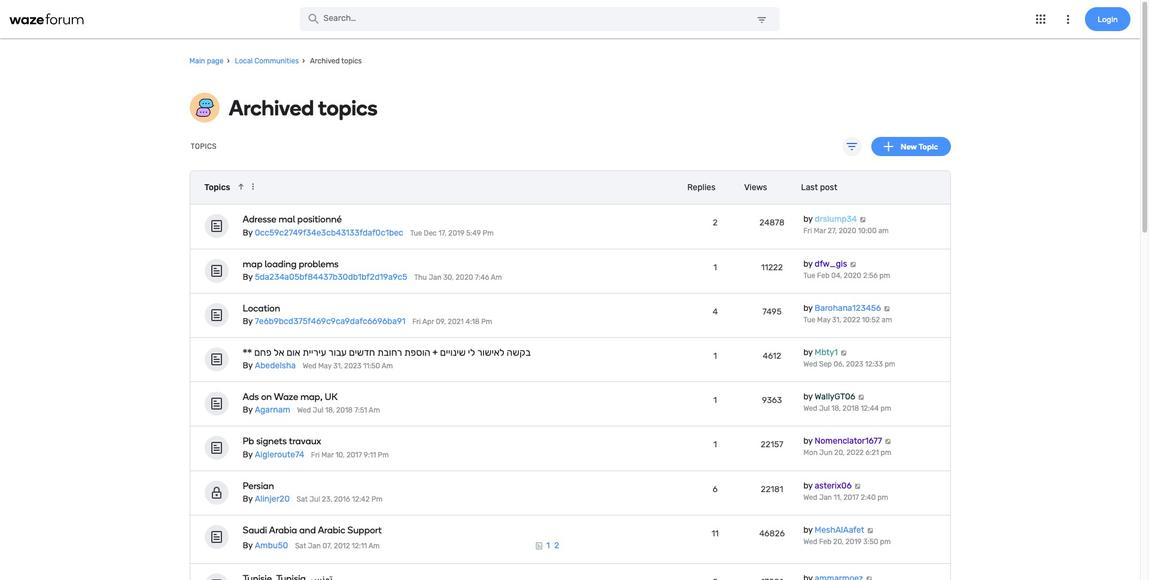 Task type: vqa. For each thing, say whether or not it's contained in the screenshot.


Task type: locate. For each thing, give the bounding box(es) containing it.
am right 10:52
[[882, 316, 893, 325]]

saudi
[[243, 525, 267, 537]]

thu
[[415, 274, 427, 282]]

2020 right 30, in the top left of the page
[[456, 274, 473, 282]]

20, for pb signets travaux
[[835, 450, 845, 458]]

by down "persian"
[[243, 495, 253, 505]]

0 vertical spatial feb
[[818, 272, 830, 280]]

fri left apr
[[413, 318, 421, 326]]

pm right the 4:18
[[482, 318, 493, 326]]

31, for 2023
[[334, 363, 343, 371]]

go to last post image right barohana123456 "link" at the bottom
[[884, 306, 892, 312]]

2020 for problems
[[844, 272, 862, 280]]

1 vertical spatial 2022
[[847, 450, 864, 458]]

pm for mon jun 20, 2022 6:21 pm
[[881, 450, 892, 458]]

0 vertical spatial sat
[[297, 496, 308, 504]]

0 vertical spatial archived
[[310, 57, 340, 65]]

0 vertical spatial fri
[[804, 227, 813, 236]]

tue left dec
[[410, 229, 422, 238]]

may for tue
[[818, 316, 831, 325]]

2022
[[844, 316, 861, 325], [847, 450, 864, 458]]

pm for tue dec 17, 2019 5:49 pm
[[483, 229, 494, 238]]

am right 7:51
[[369, 407, 380, 415]]

go to last post image for problems
[[850, 262, 858, 267]]

fri
[[804, 227, 813, 236], [413, 318, 421, 326], [311, 451, 320, 460]]

mbty1 link
[[815, 348, 838, 358]]

2020 right 04,
[[844, 272, 862, 280]]

pb signets travaux link
[[243, 436, 603, 448]]

by up mon
[[804, 437, 813, 447]]

by left meshalaafet link
[[804, 526, 813, 536]]

2 vertical spatial fri
[[311, 451, 320, 460]]

2018 for 12:44
[[843, 405, 860, 413]]

2020 right 27,
[[839, 227, 857, 236]]

2023 for 06,
[[847, 361, 864, 369]]

pm right 3:50
[[881, 538, 891, 547]]

23,
[[322, 496, 332, 504]]

1 horizontal spatial fri
[[413, 318, 421, 326]]

0 vertical spatial 2017
[[347, 451, 362, 460]]

אל
[[274, 348, 285, 359]]

0 horizontal spatial jan
[[308, 542, 321, 551]]

by drslump34
[[804, 215, 858, 225]]

agarnam
[[255, 406, 290, 416]]

sat for alinjer20
[[297, 496, 308, 504]]

views
[[745, 183, 768, 193]]

2019 right 17,
[[449, 229, 465, 238]]

alinjer20 link
[[255, 495, 290, 505]]

by for by meshalaafet
[[804, 526, 813, 536]]

archived topics right 'communities'
[[309, 57, 362, 65]]

10:00
[[859, 227, 877, 236]]

0 horizontal spatial 2017
[[347, 451, 362, 460]]

archived right 'communities'
[[310, 57, 340, 65]]

1 vertical spatial may
[[319, 363, 332, 371]]

ambu50 link
[[255, 541, 288, 551]]

1 vertical spatial topics
[[205, 183, 230, 193]]

1 horizontal spatial jan
[[429, 274, 442, 282]]

2 vertical spatial tue
[[804, 316, 816, 325]]

1 horizontal spatial 2019
[[846, 538, 862, 547]]

fri apr 09, 2021 4:18 pm
[[413, 318, 493, 326]]

2022 down barohana123456 on the right of page
[[844, 316, 861, 325]]

5da234a05bf84437b30db1bf2d19a9c5
[[255, 272, 408, 283]]

1 horizontal spatial 2023
[[847, 361, 864, 369]]

0 vertical spatial jan
[[429, 274, 442, 282]]

0 horizontal spatial 2018
[[336, 407, 353, 415]]

0 vertical spatial topics
[[191, 143, 217, 151]]

1 up 6 at bottom
[[714, 441, 718, 451]]

31, for 2022
[[833, 316, 842, 325]]

2021
[[448, 318, 464, 326]]

jan for ambu50
[[308, 542, 321, 551]]

by 0cc59c2749f34e3cb43133fdaf0c1bec
[[243, 228, 404, 238]]

wed down "by asterix06"
[[804, 494, 818, 502]]

10,
[[336, 451, 345, 460]]

31,
[[833, 316, 842, 325], [334, 363, 343, 371]]

1 vertical spatial sat
[[295, 542, 306, 551]]

adresse mal positionné
[[243, 214, 342, 226]]

tue down by dfw_gis
[[804, 272, 816, 280]]

go to last post image up 06,
[[841, 350, 848, 356]]

by down the location at left bottom
[[243, 317, 253, 327]]

by left drslump34 link
[[804, 215, 813, 225]]

0 horizontal spatial mar
[[322, 451, 334, 460]]

by left the asterix06
[[804, 481, 813, 492]]

fri mar 10, 2017 9:11 pm
[[311, 451, 389, 460]]

31, down by barohana123456
[[833, 316, 842, 325]]

20, down by nomenclator1677
[[835, 450, 845, 458]]

by down **
[[243, 361, 253, 372]]

1 vertical spatial 20,
[[834, 538, 844, 547]]

tue up by mbty1
[[804, 316, 816, 325]]

by right 7495
[[804, 304, 813, 314]]

am right 7:46
[[491, 274, 502, 282]]

2019 left 3:50
[[846, 538, 862, 547]]

2023 down חדשים
[[344, 363, 362, 371]]

mar left 10,
[[322, 451, 334, 460]]

1 left 9363
[[714, 396, 718, 406]]

22181
[[761, 485, 784, 495]]

pm right '5:49'
[[483, 229, 494, 238]]

by dfw_gis
[[804, 259, 848, 269]]

mar for 27,
[[814, 227, 827, 236]]

1 for ** בקשה לאישור לי שינויים  + הוספת רחובת חדשים עבור עיריית אום אל פחם
[[714, 352, 718, 362]]

jan down "by asterix06"
[[820, 494, 833, 502]]

1 horizontal spatial 2017
[[844, 494, 860, 502]]

by down adresse
[[243, 228, 253, 238]]

2019 for 5:49
[[449, 229, 465, 238]]

by for by dfw_gis
[[804, 259, 813, 269]]

2022 for location
[[844, 316, 861, 325]]

go to last post image
[[860, 217, 867, 223], [850, 262, 858, 267], [858, 395, 866, 401], [854, 484, 862, 490], [866, 577, 874, 581]]

1 up 4
[[714, 263, 718, 273]]

6:21
[[866, 450, 880, 458]]

1 vertical spatial tue
[[804, 272, 816, 280]]

sat down and
[[295, 542, 306, 551]]

go to last post image for positionné
[[860, 217, 867, 223]]

persian link
[[243, 481, 603, 492]]

drslump34
[[815, 215, 858, 225]]

2 vertical spatial jan
[[308, 542, 321, 551]]

by for by 0cc59c2749f34e3cb43133fdaf0c1bec
[[243, 228, 253, 238]]

0 horizontal spatial 2023
[[344, 363, 362, 371]]

saudi arabia and arabic support link
[[243, 525, 603, 537]]

support
[[348, 525, 382, 537]]

last post
[[802, 183, 838, 193]]

by for by nomenclator1677
[[804, 437, 813, 447]]

go to last post image up tue feb 04, 2020 2:56 pm
[[850, 262, 858, 267]]

by for by 5da234a05bf84437b30db1bf2d19a9c5
[[243, 272, 253, 283]]

go to last post image up 12:44
[[858, 395, 866, 401]]

pm right 12:42 on the left of page
[[372, 496, 383, 504]]

0 horizontal spatial may
[[319, 363, 332, 371]]

fri left 27,
[[804, 227, 813, 236]]

12:42
[[352, 496, 370, 504]]

11:50
[[364, 363, 380, 371]]

18, down wallygt06
[[832, 405, 841, 413]]

0 vertical spatial 20,
[[835, 450, 845, 458]]

2012
[[334, 542, 350, 551]]

0 vertical spatial may
[[818, 316, 831, 325]]

go to last post image
[[884, 306, 892, 312], [841, 350, 848, 356], [885, 439, 893, 445], [867, 528, 875, 534]]

1 horizontal spatial may
[[818, 316, 831, 325]]

by
[[804, 215, 813, 225], [243, 228, 253, 238], [804, 259, 813, 269], [243, 272, 253, 283], [804, 304, 813, 314], [243, 317, 253, 327], [804, 348, 813, 358], [243, 361, 253, 372], [804, 392, 813, 403], [243, 406, 253, 416], [804, 437, 813, 447], [243, 450, 253, 460], [804, 481, 813, 492], [243, 495, 253, 505], [804, 526, 813, 536], [243, 541, 253, 551]]

1 horizontal spatial mar
[[814, 227, 827, 236]]

wed for persian
[[804, 494, 818, 502]]

7e6b9bcd375f469c9ca9dafc6696ba91 link
[[255, 317, 406, 327]]

0 vertical spatial 31,
[[833, 316, 842, 325]]

jul left "23," at the bottom
[[310, 496, 320, 504]]

persian
[[243, 481, 274, 492]]

31, down עבור
[[334, 363, 343, 371]]

am for abedelsha
[[382, 363, 393, 371]]

may down by barohana123456
[[818, 316, 831, 325]]

mar
[[814, 227, 827, 236], [322, 451, 334, 460]]

1 vertical spatial 31,
[[334, 363, 343, 371]]

2017 right 11,
[[844, 494, 860, 502]]

jan left 30, in the top left of the page
[[429, 274, 442, 282]]

wed for ads on waze map, uk
[[804, 405, 818, 413]]

last
[[802, 183, 819, 193]]

2022 down nomenclator1677
[[847, 450, 864, 458]]

0 horizontal spatial 18,
[[325, 407, 335, 415]]

pm right 2:56 on the top right of page
[[880, 272, 891, 280]]

wed down by wallygt06
[[804, 405, 818, 413]]

2017 for 9:11
[[347, 451, 362, 460]]

20, down meshalaafet
[[834, 538, 844, 547]]

am for ambu50
[[369, 542, 380, 551]]

fri for pb signets travaux
[[311, 451, 320, 460]]

feb for saudi arabia and arabic support
[[820, 538, 832, 547]]

0 vertical spatial tue
[[410, 229, 422, 238]]

saudi arabia and arabic support
[[243, 525, 382, 537]]

by for by asterix06
[[804, 481, 813, 492]]

sat left "23," at the bottom
[[297, 496, 308, 504]]

and
[[299, 525, 316, 537]]

2023 right 06,
[[847, 361, 864, 369]]

0cc59c2749f34e3cb43133fdaf0c1bec
[[255, 228, 404, 238]]

go to last post image up 10:00
[[860, 217, 867, 223]]

2 horizontal spatial jan
[[820, 494, 833, 502]]

by left dfw_gis on the right
[[804, 259, 813, 269]]

jul for ads on waze map, uk
[[313, 407, 324, 415]]

by for by 7e6b9bcd375f469c9ca9dafc6696ba91
[[243, 317, 253, 327]]

17,
[[439, 229, 447, 238]]

by down map
[[243, 272, 253, 283]]

meshalaafet link
[[815, 526, 865, 536]]

go to last post image up 3:50
[[867, 528, 875, 534]]

עיריית
[[303, 348, 327, 359]]

pm for wed sep 06, 2023 12:33 pm
[[885, 361, 896, 369]]

wed feb 20, 2019 3:50 pm
[[804, 538, 891, 547]]

0 horizontal spatial 2019
[[449, 229, 465, 238]]

שינויים
[[440, 348, 466, 359]]

archived topics
[[309, 57, 362, 65], [229, 95, 378, 121]]

46826
[[760, 529, 785, 540]]

alinjer20
[[255, 495, 290, 505]]

4:18
[[466, 318, 480, 326]]

arabia
[[269, 525, 297, 537]]

may
[[818, 316, 831, 325], [319, 363, 332, 371]]

may for wed
[[319, 363, 332, 371]]

by down ads
[[243, 406, 253, 416]]

0 vertical spatial 2
[[713, 218, 718, 228]]

fri mar 27, 2020 10:00 am
[[804, 227, 889, 236]]

by down saudi
[[243, 541, 253, 551]]

wed for ** בקשה לאישור לי שינויים  + הוספת רחובת חדשים עבור עיריית אום אל פחם
[[804, 361, 818, 369]]

fri down travaux
[[311, 451, 320, 460]]

2017 right 10,
[[347, 451, 362, 460]]

pm right 12:33
[[885, 361, 896, 369]]

by down pb
[[243, 450, 253, 460]]

2018 left 12:44
[[843, 405, 860, 413]]

7e6b9bcd375f469c9ca9dafc6696ba91
[[255, 317, 406, 327]]

20, for saudi arabia and arabic support
[[834, 538, 844, 547]]

by left "mbty1"
[[804, 348, 813, 358]]

0 vertical spatial mar
[[814, 227, 827, 236]]

2020
[[839, 227, 857, 236], [844, 272, 862, 280], [456, 274, 473, 282]]

feb for map loading problems
[[818, 272, 830, 280]]

topics
[[342, 57, 362, 65], [318, 95, 378, 121]]

jan for 5da234a05bf84437b30db1bf2d19a9c5
[[429, 274, 442, 282]]

7495
[[763, 307, 782, 317]]

am right '12:11'
[[369, 542, 380, 551]]

by for by ambu50
[[243, 541, 253, 551]]

1 down 4
[[714, 352, 718, 362]]

aigleroute74
[[255, 450, 305, 460]]

by for by mbty1
[[804, 348, 813, 358]]

fri for location
[[413, 318, 421, 326]]

archived down local communities link
[[229, 95, 314, 121]]

0 horizontal spatial fri
[[311, 451, 320, 460]]

main page
[[190, 57, 224, 65]]

jan left 07,
[[308, 542, 321, 551]]

1 vertical spatial 2017
[[844, 494, 860, 502]]

location link
[[243, 303, 603, 314]]

location
[[243, 303, 280, 314]]

by nomenclator1677
[[804, 437, 883, 447]]

wed left sep
[[804, 361, 818, 369]]

2 down replies
[[713, 218, 718, 228]]

ads on waze map, uk link
[[243, 392, 603, 403]]

wallygt06 link
[[815, 392, 856, 403]]

main
[[190, 57, 205, 65]]

1 vertical spatial 2019
[[846, 538, 862, 547]]

tue feb 04, 2020 2:56 pm
[[804, 272, 891, 280]]

2 right the 1 link
[[555, 541, 560, 552]]

archived topics down 'communities'
[[229, 95, 378, 121]]

jul down map,
[[313, 407, 324, 415]]

go to last post image right nomenclator1677
[[885, 439, 893, 445]]

1 for pb signets travaux
[[714, 441, 718, 451]]

1 vertical spatial feb
[[820, 538, 832, 547]]

** בקשה לאישור לי שינויים  + הוספת רחובת חדשים עבור עיריית אום אל פחם
[[243, 348, 531, 359]]

2023 for 31,
[[344, 363, 362, 371]]

feb down by meshalaafet
[[820, 538, 832, 547]]

1 horizontal spatial 18,
[[832, 405, 841, 413]]

wed down by meshalaafet
[[804, 538, 818, 547]]

0 vertical spatial 2022
[[844, 316, 861, 325]]

2 link
[[555, 541, 560, 552]]

0 horizontal spatial 31,
[[334, 363, 343, 371]]

1 vertical spatial mar
[[322, 451, 334, 460]]

2
[[713, 218, 718, 228], [555, 541, 560, 552]]

2017 for 2:40
[[844, 494, 860, 502]]

1 vertical spatial archived
[[229, 95, 314, 121]]

feb down by dfw_gis
[[818, 272, 830, 280]]

by for by wallygt06
[[804, 392, 813, 403]]

18, down uk
[[325, 407, 335, 415]]

by alinjer20
[[243, 495, 290, 505]]

may down עיריית
[[319, 363, 332, 371]]

by ambu50
[[243, 541, 288, 551]]

1 vertical spatial fri
[[413, 318, 421, 326]]

0 horizontal spatial 2
[[555, 541, 560, 552]]

by left wallygt06 link
[[804, 392, 813, 403]]

1 horizontal spatial 31,
[[833, 316, 842, 325]]

0 vertical spatial 2019
[[449, 229, 465, 238]]

jul for persian
[[310, 496, 320, 504]]

positionné
[[298, 214, 342, 226]]

pm right 2:40
[[878, 494, 889, 502]]

mar left 27,
[[814, 227, 827, 236]]

2022 for pb signets travaux
[[847, 450, 864, 458]]

pm right 12:44
[[881, 405, 892, 413]]

mon jun 20, 2022 6:21 pm
[[804, 450, 892, 458]]

pm right '6:21'
[[881, 450, 892, 458]]

feb
[[818, 272, 830, 280], [820, 538, 832, 547]]

go to last post image up 2:40
[[854, 484, 862, 490]]

sat for ambu50
[[295, 542, 306, 551]]

1 left 2 link
[[547, 541, 550, 552]]

by wallygt06
[[804, 392, 856, 403]]

by for by agarnam
[[243, 406, 253, 416]]

by for by alinjer20
[[243, 495, 253, 505]]

wed jul 18, 2018 12:44 pm
[[804, 405, 892, 413]]

tue for location
[[804, 316, 816, 325]]

09,
[[436, 318, 446, 326]]

am down ** בקשה לאישור לי שינויים  + הוספת רחובת חדשים עבור עיריית אום אל פחם
[[382, 363, 393, 371]]

2018 left 7:51
[[336, 407, 353, 415]]

1 horizontal spatial 2018
[[843, 405, 860, 413]]

dfw_gis
[[815, 259, 848, 269]]

pm right 9:11
[[378, 451, 389, 460]]



Task type: describe. For each thing, give the bounding box(es) containing it.
tue for map loading problems
[[804, 272, 816, 280]]

27,
[[828, 227, 838, 236]]

** בקשה לאישור לי שינויים  + הוספת רחובת חדשים עבור עיריית אום אל פחם link
[[243, 348, 603, 359]]

wallygt06
[[815, 392, 856, 403]]

go to last post image for waze
[[858, 395, 866, 401]]

am for agarnam
[[369, 407, 380, 415]]

3:50
[[864, 538, 879, 547]]

tue dec 17, 2019 5:49 pm
[[410, 229, 494, 238]]

go to last post image for travaux
[[885, 439, 893, 445]]

לי
[[468, 348, 475, 359]]

wed sep 06, 2023 12:33 pm
[[804, 361, 896, 369]]

pm for wed jul 18, 2018 12:44 pm
[[881, 405, 892, 413]]

meshalaafet
[[815, 526, 865, 536]]

wed for saudi arabia and arabic support
[[804, 538, 818, 547]]

04,
[[832, 272, 843, 280]]

by mbty1
[[804, 348, 838, 358]]

wed down map,
[[297, 407, 311, 415]]

24878
[[760, 218, 785, 228]]

7:46
[[475, 274, 490, 282]]

1 for map loading problems
[[714, 263, 718, 273]]

2020 for positionné
[[839, 227, 857, 236]]

06,
[[834, 361, 845, 369]]

barohana123456
[[815, 304, 882, 314]]

1 vertical spatial archived topics
[[229, 95, 378, 121]]

12:11
[[352, 542, 367, 551]]

loading
[[265, 259, 297, 270]]

7:51
[[355, 407, 367, 415]]

pm for fri apr 09, 2021 4:18 pm
[[482, 318, 493, 326]]

18, for 7:51
[[325, 407, 335, 415]]

ads
[[243, 392, 259, 403]]

nomenclator1677
[[815, 437, 883, 447]]

mbty1
[[815, 348, 838, 358]]

dfw_gis link
[[815, 259, 848, 269]]

2:56
[[864, 272, 878, 280]]

1 vertical spatial topics
[[318, 95, 378, 121]]

doc image
[[535, 543, 544, 551]]

travaux
[[289, 436, 321, 448]]

jul down by wallygt06
[[820, 405, 830, 413]]

הוספת
[[405, 348, 431, 359]]

by aigleroute74
[[243, 450, 305, 460]]

11
[[712, 529, 719, 540]]

mal
[[279, 214, 295, 226]]

18, for 12:44
[[832, 405, 841, 413]]

sat jul 23, 2016 12:42 pm
[[297, 496, 383, 504]]

go to last post image for לאישור
[[841, 350, 848, 356]]

go to last post image for and
[[867, 528, 875, 534]]

nomenclator1677 link
[[815, 437, 883, 447]]

pm for sat jul 23, 2016 12:42 pm
[[372, 496, 383, 504]]

dot menu image
[[248, 182, 258, 192]]

asterix06 link
[[815, 481, 852, 492]]

wed down עיריית
[[303, 363, 317, 371]]

12:33
[[866, 361, 884, 369]]

by 7e6b9bcd375f469c9ca9dafc6696ba91
[[243, 317, 406, 327]]

thu jan 30, 2020 7:46 am
[[415, 274, 502, 282]]

5:49
[[467, 229, 481, 238]]

by for by abedelsha
[[243, 361, 253, 372]]

07,
[[323, 542, 332, 551]]

sep
[[820, 361, 833, 369]]

רחובת
[[378, 348, 402, 359]]

0cc59c2749f34e3cb43133fdaf0c1bec link
[[255, 228, 404, 238]]

sat jan 07, 2012 12:11 am
[[295, 542, 380, 551]]

pm for wed feb 20, 2019 3:50 pm
[[881, 538, 891, 547]]

go to last post image down 3:50
[[866, 577, 874, 581]]

pm for fri mar 10, 2017 9:11 pm
[[378, 451, 389, 460]]

abedelsha
[[255, 361, 296, 372]]

pm for wed jan 11, 2017 2:40 pm
[[878, 494, 889, 502]]

0 vertical spatial topics
[[342, 57, 362, 65]]

mar for 10,
[[322, 451, 334, 460]]

2:40
[[861, 494, 876, 502]]

barohana123456 link
[[815, 304, 882, 314]]

1 for ads on waze map, uk
[[714, 396, 718, 406]]

am for 5da234a05bf84437b30db1bf2d19a9c5
[[491, 274, 502, 282]]

local
[[235, 57, 253, 65]]

wed may 31, 2023 11:50 am
[[303, 363, 393, 371]]

1 vertical spatial 2
[[555, 541, 560, 552]]

abedelsha link
[[255, 361, 296, 372]]

on
[[261, 392, 272, 403]]

by agarnam
[[243, 406, 290, 416]]

9363
[[763, 396, 783, 406]]

post
[[821, 183, 838, 193]]

pm for tue feb 04, 2020 2:56 pm
[[880, 272, 891, 280]]

4612
[[763, 352, 782, 362]]

map loading problems
[[243, 259, 339, 270]]

mon
[[804, 450, 818, 458]]

**
[[243, 348, 252, 359]]

map
[[243, 259, 263, 270]]

אום
[[287, 348, 301, 359]]

am right 10:00
[[879, 227, 889, 236]]

ads on waze map, uk
[[243, 392, 338, 403]]

בקשה
[[507, 348, 531, 359]]

by for by drslump34
[[804, 215, 813, 225]]

by 5da234a05bf84437b30db1bf2d19a9c5
[[243, 272, 408, 283]]

2 horizontal spatial fri
[[804, 227, 813, 236]]

asterix06
[[815, 481, 852, 492]]

30,
[[444, 274, 454, 282]]

2018 for 7:51
[[336, 407, 353, 415]]

main page link
[[190, 53, 224, 69]]

by for by aigleroute74
[[243, 450, 253, 460]]

by for by barohana123456
[[804, 304, 813, 314]]

map,
[[301, 392, 323, 403]]

2019 for 3:50
[[846, 538, 862, 547]]

1 vertical spatial jan
[[820, 494, 833, 502]]

arrow down image
[[236, 182, 246, 192]]

aigleroute74 link
[[255, 450, 305, 460]]

0 vertical spatial archived topics
[[309, 57, 362, 65]]

map loading problems link
[[243, 259, 603, 270]]

1 link
[[547, 541, 550, 552]]

1 horizontal spatial 2
[[713, 218, 718, 228]]

adresse mal positionné link
[[243, 214, 603, 226]]

dec
[[424, 229, 437, 238]]

+
[[433, 348, 438, 359]]

wed jul 18, 2018 7:51 am
[[297, 407, 380, 415]]



